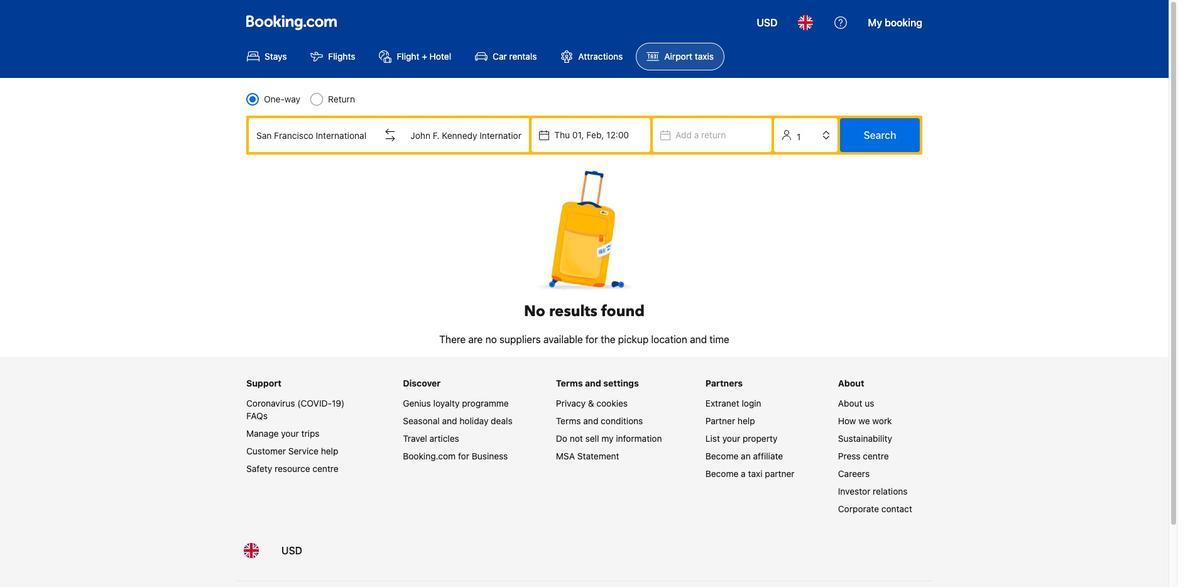 Task type: vqa. For each thing, say whether or not it's contained in the screenshot.
leftmost USD "dropdown button"
yes



Task type: locate. For each thing, give the bounding box(es) containing it.
do not sell my information
[[556, 433, 662, 443]]

usd for bottom usd dropdown button
[[282, 545, 302, 556]]

about up about us
[[838, 377, 865, 388]]

help right service on the left bottom of page
[[321, 445, 338, 456]]

0 horizontal spatial centre
[[313, 463, 339, 474]]

car rentals link
[[465, 43, 548, 70]]

seasonal and holiday deals
[[403, 415, 513, 426]]

0 horizontal spatial usd
[[282, 545, 302, 556]]

a
[[694, 129, 699, 140], [741, 468, 746, 479]]

careers link
[[838, 468, 870, 479]]

press centre
[[838, 450, 889, 461]]

1 vertical spatial usd
[[282, 545, 302, 556]]

about us link
[[838, 398, 875, 408]]

there
[[439, 333, 466, 345]]

search button
[[840, 118, 920, 152]]

+
[[422, 51, 427, 62]]

msa statement link
[[556, 450, 619, 461]]

0 horizontal spatial help
[[321, 445, 338, 456]]

a for become
[[741, 468, 746, 479]]

seasonal
[[403, 415, 440, 426]]

and
[[690, 333, 707, 345], [585, 377, 601, 388], [442, 415, 457, 426], [583, 415, 599, 426]]

0 vertical spatial become
[[706, 450, 739, 461]]

1 horizontal spatial a
[[741, 468, 746, 479]]

0 vertical spatial terms
[[556, 377, 583, 388]]

and up 'privacy & cookies' link
[[585, 377, 601, 388]]

add a return button
[[653, 118, 772, 152]]

help up list your property
[[738, 415, 755, 426]]

become a taxi partner link
[[706, 468, 795, 479]]

taxi
[[748, 468, 763, 479]]

2 about from the top
[[838, 398, 863, 408]]

location
[[651, 333, 687, 345]]

press
[[838, 450, 861, 461]]

information
[[616, 433, 662, 443]]

terms
[[556, 377, 583, 388], [556, 415, 581, 426]]

0 vertical spatial about
[[838, 377, 865, 388]]

2 become from the top
[[706, 468, 739, 479]]

1 vertical spatial help
[[321, 445, 338, 456]]

service
[[288, 445, 319, 456]]

conditions
[[601, 415, 643, 426]]

1 horizontal spatial usd button
[[749, 8, 785, 38]]

a inside button
[[694, 129, 699, 140]]

results
[[549, 301, 598, 322]]

hotel
[[430, 51, 451, 62]]

centre down service on the left bottom of page
[[313, 463, 339, 474]]

my
[[602, 433, 614, 443]]

partner
[[765, 468, 795, 479]]

corporate contact link
[[838, 503, 913, 514]]

list
[[706, 433, 720, 443]]

terms up privacy
[[556, 377, 583, 388]]

and down '&'
[[583, 415, 599, 426]]

terms down privacy
[[556, 415, 581, 426]]

0 vertical spatial usd
[[757, 17, 778, 28]]

centre down the sustainability "link"
[[863, 450, 889, 461]]

loyalty
[[433, 398, 460, 408]]

partner
[[706, 415, 735, 426]]

Drop-off location field
[[403, 120, 529, 150]]

taxis
[[695, 51, 714, 62]]

about us
[[838, 398, 875, 408]]

1 vertical spatial become
[[706, 468, 739, 479]]

your
[[281, 428, 299, 438], [723, 433, 741, 443]]

2 terms from the top
[[556, 415, 581, 426]]

about for about us
[[838, 398, 863, 408]]

coronavirus
[[246, 398, 295, 408]]

a right add
[[694, 129, 699, 140]]

1 about from the top
[[838, 377, 865, 388]]

genius
[[403, 398, 431, 408]]

resource
[[275, 463, 310, 474]]

a left taxi
[[741, 468, 746, 479]]

and for terms and settings
[[585, 377, 601, 388]]

your down "partner help"
[[723, 433, 741, 443]]

0 vertical spatial for
[[586, 333, 598, 345]]

for left business
[[458, 450, 469, 461]]

1 horizontal spatial usd
[[757, 17, 778, 28]]

1 become from the top
[[706, 450, 739, 461]]

how we work link
[[838, 415, 892, 426]]

centre
[[863, 450, 889, 461], [313, 463, 339, 474]]

my booking link
[[861, 8, 930, 38]]

0 horizontal spatial your
[[281, 428, 299, 438]]

for left the
[[586, 333, 598, 345]]

1 terms from the top
[[556, 377, 583, 388]]

for
[[586, 333, 598, 345], [458, 450, 469, 461]]

discover
[[403, 377, 441, 388]]

0 vertical spatial a
[[694, 129, 699, 140]]

Pick-up location field
[[249, 120, 375, 150]]

thu
[[554, 129, 570, 140]]

my booking
[[868, 17, 923, 28]]

your for property
[[723, 433, 741, 443]]

booking.com
[[403, 450, 456, 461]]

become down list
[[706, 450, 739, 461]]

and down the loyalty
[[442, 415, 457, 426]]

1 horizontal spatial centre
[[863, 450, 889, 461]]

Pick-up location text field
[[249, 120, 375, 150]]

not
[[570, 433, 583, 443]]

available
[[544, 333, 583, 345]]

partners
[[706, 377, 743, 388]]

your up customer service help link
[[281, 428, 299, 438]]

usd button
[[749, 8, 785, 38], [274, 535, 310, 565]]

usd for rightmost usd dropdown button
[[757, 17, 778, 28]]

0 horizontal spatial usd button
[[274, 535, 310, 565]]

investor
[[838, 486, 871, 496]]

about up the how
[[838, 398, 863, 408]]

1 vertical spatial for
[[458, 450, 469, 461]]

become an affiliate link
[[706, 450, 783, 461]]

suppliers
[[500, 333, 541, 345]]

0 vertical spatial usd button
[[749, 8, 785, 38]]

no results found
[[524, 301, 645, 322]]

0 horizontal spatial a
[[694, 129, 699, 140]]

usd
[[757, 17, 778, 28], [282, 545, 302, 556]]

0 vertical spatial centre
[[863, 450, 889, 461]]

flight + hotel link
[[369, 43, 462, 70]]

deals
[[491, 415, 513, 426]]

Drop-off location text field
[[403, 120, 529, 150]]

1 vertical spatial usd button
[[274, 535, 310, 565]]

list your property
[[706, 433, 778, 443]]

corporate
[[838, 503, 879, 514]]

12:00
[[607, 129, 629, 140]]

0 vertical spatial help
[[738, 415, 755, 426]]

19)
[[332, 398, 345, 408]]

1 vertical spatial about
[[838, 398, 863, 408]]

and for seasonal and holiday deals
[[442, 415, 457, 426]]

a for add
[[694, 129, 699, 140]]

become down become an affiliate "link"
[[706, 468, 739, 479]]

an
[[741, 450, 751, 461]]

genius loyalty programme
[[403, 398, 509, 408]]

press centre link
[[838, 450, 889, 461]]

booking
[[885, 17, 923, 28]]

customer service help
[[246, 445, 338, 456]]

1 vertical spatial terms
[[556, 415, 581, 426]]

faqs
[[246, 410, 268, 421]]

and for terms and conditions
[[583, 415, 599, 426]]

1 vertical spatial a
[[741, 468, 746, 479]]

1 horizontal spatial your
[[723, 433, 741, 443]]

relations
[[873, 486, 908, 496]]

return
[[701, 129, 726, 140]]



Task type: describe. For each thing, give the bounding box(es) containing it.
statement
[[577, 450, 619, 461]]

booking.com image
[[246, 15, 337, 30]]

stays link
[[236, 43, 298, 70]]

pickup
[[618, 333, 649, 345]]

manage your trips link
[[246, 428, 320, 438]]

how
[[838, 415, 856, 426]]

terms for terms and conditions
[[556, 415, 581, 426]]

about for about
[[838, 377, 865, 388]]

stays
[[265, 51, 287, 62]]

customer
[[246, 445, 286, 456]]

flights
[[328, 51, 355, 62]]

privacy & cookies link
[[556, 398, 628, 408]]

return
[[328, 94, 355, 104]]

us
[[865, 398, 875, 408]]

careers
[[838, 468, 870, 479]]

flights link
[[300, 43, 366, 70]]

programme
[[462, 398, 509, 408]]

become for become a taxi partner
[[706, 468, 739, 479]]

safety
[[246, 463, 272, 474]]

1 horizontal spatial help
[[738, 415, 755, 426]]

travel articles
[[403, 433, 459, 443]]

add a return
[[676, 129, 726, 140]]

thu 01, feb, 12:00 button
[[532, 118, 651, 152]]

your for trips
[[281, 428, 299, 438]]

sustainability link
[[838, 433, 892, 443]]

property
[[743, 433, 778, 443]]

airport
[[665, 51, 693, 62]]

safety resource centre
[[246, 463, 339, 474]]

become for become an affiliate
[[706, 450, 739, 461]]

extranet login
[[706, 398, 762, 408]]

extranet login link
[[706, 398, 762, 408]]

trips
[[301, 428, 320, 438]]

login
[[742, 398, 762, 408]]

sell
[[586, 433, 599, 443]]

list your property link
[[706, 433, 778, 443]]

do
[[556, 433, 568, 443]]

no results found image
[[529, 165, 640, 299]]

investor relations
[[838, 486, 908, 496]]

extranet
[[706, 398, 740, 408]]

investor relations link
[[838, 486, 908, 496]]

contact
[[882, 503, 913, 514]]

msa statement
[[556, 450, 619, 461]]

search
[[864, 129, 897, 141]]

manage
[[246, 428, 279, 438]]

no
[[486, 333, 497, 345]]

coronavirus (covid-19) faqs
[[246, 398, 345, 421]]

my
[[868, 17, 882, 28]]

the
[[601, 333, 616, 345]]

partner help
[[706, 415, 755, 426]]

and left time
[[690, 333, 707, 345]]

articles
[[430, 433, 459, 443]]

there are no suppliers available for the pickup location and time
[[439, 333, 730, 345]]

holiday
[[460, 415, 489, 426]]

0 horizontal spatial for
[[458, 450, 469, 461]]

support
[[246, 377, 282, 388]]

travel articles link
[[403, 433, 459, 443]]

privacy
[[556, 398, 586, 408]]

1 vertical spatial centre
[[313, 463, 339, 474]]

are
[[469, 333, 483, 345]]

manage your trips
[[246, 428, 320, 438]]

terms and conditions link
[[556, 415, 643, 426]]

affiliate
[[753, 450, 783, 461]]

attractions link
[[550, 43, 634, 70]]

booking.com for business
[[403, 450, 508, 461]]

settings
[[603, 377, 639, 388]]

how we work
[[838, 415, 892, 426]]

1 horizontal spatial for
[[586, 333, 598, 345]]

privacy & cookies
[[556, 398, 628, 408]]

customer service help link
[[246, 445, 338, 456]]

safety resource centre link
[[246, 463, 339, 474]]

rentals
[[509, 51, 537, 62]]

become a taxi partner
[[706, 468, 795, 479]]

attractions
[[578, 51, 623, 62]]

terms for terms and settings
[[556, 377, 583, 388]]

business
[[472, 450, 508, 461]]

car
[[493, 51, 507, 62]]

airport taxis
[[665, 51, 714, 62]]

coronavirus (covid-19) faqs link
[[246, 398, 345, 421]]

partner help link
[[706, 415, 755, 426]]

&
[[588, 398, 594, 408]]

way
[[285, 94, 300, 104]]

add
[[676, 129, 692, 140]]

no
[[524, 301, 546, 322]]



